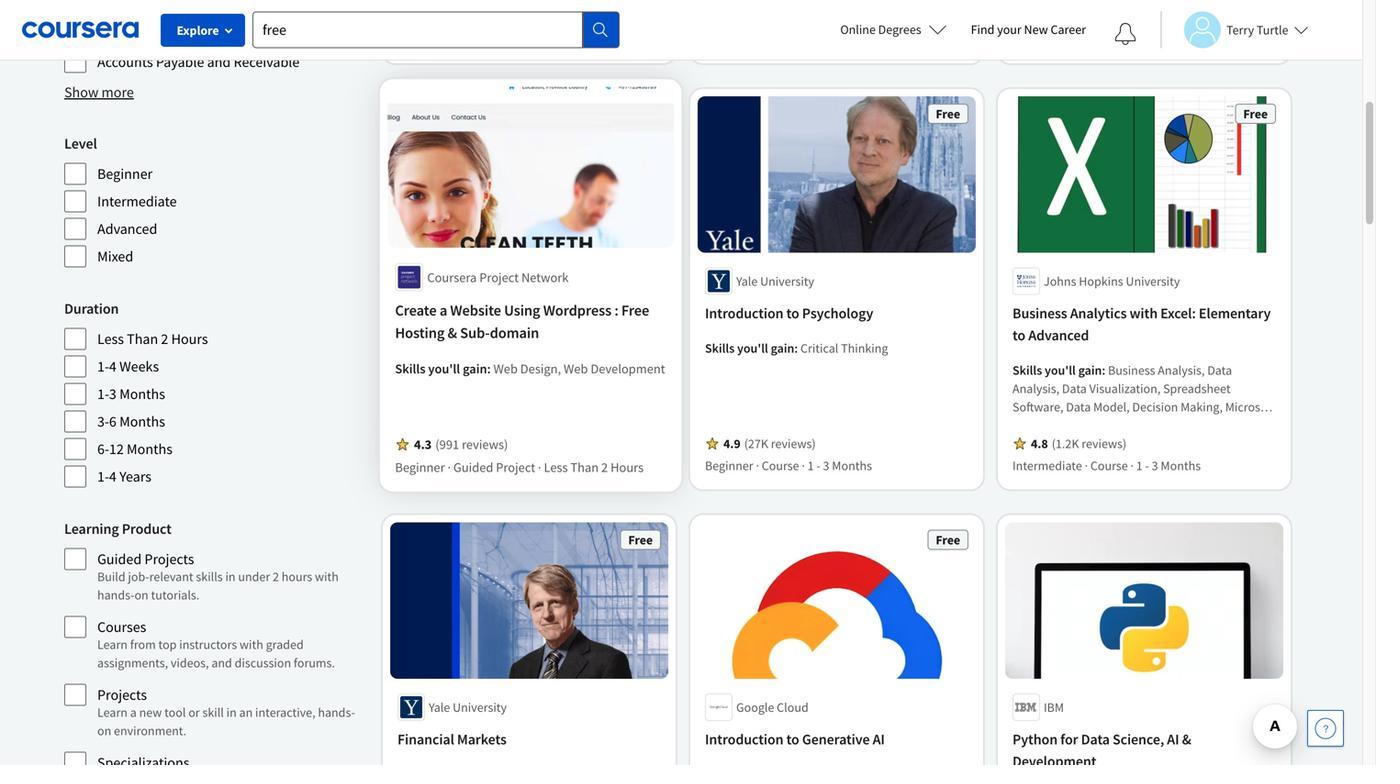 Task type: vqa. For each thing, say whether or not it's contained in the screenshot.


Task type: locate. For each thing, give the bounding box(es) containing it.
university for markets
[[453, 700, 507, 716]]

learn up assignments,
[[97, 637, 128, 653]]

intermediate for 4.4 (832 reviews)
[[1013, 31, 1083, 48]]

with left "excel:"
[[1130, 304, 1158, 323]]

hands- right the interactive,
[[318, 705, 355, 721]]

advanced inside level group
[[97, 220, 157, 238]]

1 vertical spatial hands-
[[318, 705, 355, 721]]

1 horizontal spatial you'll
[[738, 340, 769, 357]]

4 left weeks
[[109, 358, 117, 376]]

0 vertical spatial yale
[[737, 273, 758, 290]]

and down instructors
[[212, 655, 232, 672]]

more
[[102, 83, 134, 101]]

guided left online
[[783, 31, 822, 48]]

4.8
[[1031, 436, 1049, 452]]

introduction for introduction to psychology
[[705, 304, 784, 323]]

less for 4.4 (832 reviews)
[[1179, 31, 1202, 48]]

critical
[[801, 340, 839, 357]]

2 vertical spatial to
[[787, 731, 800, 749]]

1- left weeks
[[97, 358, 109, 376]]

months for 6-12 months
[[127, 440, 173, 459]]

gain for introduction to psychology
[[771, 340, 795, 357]]

videos,
[[171, 655, 209, 672]]

model,
[[1094, 399, 1130, 415]]

analysis, up software,
[[1013, 381, 1060, 397]]

2 horizontal spatial beginner
[[705, 458, 754, 474]]

0 vertical spatial a
[[440, 301, 447, 320]]

learning product group
[[64, 518, 365, 766]]

1 horizontal spatial beginner
[[395, 459, 445, 476]]

1 vertical spatial and
[[212, 655, 232, 672]]

introduction for introduction to generative ai
[[705, 731, 784, 749]]

guided down 4.3 (991 reviews)
[[454, 459, 494, 476]]

advanced
[[97, 220, 157, 238], [1029, 326, 1090, 345]]

4.4 left (832 on the right top of page
[[1031, 9, 1049, 26]]

0 horizontal spatial course
[[762, 458, 800, 474]]

python
[[1013, 731, 1058, 749]]

university up introduction to psychology
[[761, 273, 815, 290]]

1 horizontal spatial university
[[761, 273, 815, 290]]

learning
[[64, 520, 119, 539]]

4.4 (224 reviews)
[[416, 9, 507, 26]]

help center image
[[1315, 718, 1337, 740]]

3 intermediate · guided project · less than 2 hours from the left
[[1013, 31, 1276, 48]]

data up 'process'
[[1067, 399, 1091, 415]]

business
[[1013, 304, 1068, 323], [1109, 362, 1156, 379]]

advanced up mixed
[[97, 220, 157, 238]]

job-
[[128, 569, 149, 585]]

skills you'll gain : critical thinking
[[705, 340, 889, 357]]

1 horizontal spatial development
[[1013, 753, 1097, 766]]

in right skills
[[225, 569, 236, 585]]

2 4 from the top
[[109, 468, 117, 486]]

guided down 4.4 (224 reviews)
[[476, 31, 514, 48]]

on inside learn a new tool or skill in an interactive, hands- on environment.
[[97, 723, 111, 740]]

less for 4.4 (224 reviews)
[[563, 31, 587, 48]]

learn for projects
[[97, 705, 128, 721]]

guided for 4.4 (224 reviews)
[[476, 31, 514, 48]]

None search field
[[253, 11, 620, 48]]

1 horizontal spatial hands-
[[318, 705, 355, 721]]

projects down assignments,
[[97, 687, 147, 705]]

0 vertical spatial advanced
[[97, 220, 157, 238]]

1 learn from the top
[[97, 637, 128, 653]]

6-12 months
[[97, 440, 173, 459]]

introduction up skills you'll gain : critical thinking
[[705, 304, 784, 323]]

1 vertical spatial advanced
[[1029, 326, 1090, 345]]

0 vertical spatial 4
[[109, 358, 117, 376]]

analysis,
[[1158, 362, 1205, 379], [1013, 381, 1060, 397], [1090, 417, 1137, 434]]

skills down introduction to psychology
[[705, 340, 735, 357]]

visualization,
[[1090, 381, 1161, 397]]

0 vertical spatial hands-
[[97, 587, 135, 604]]

2 learn from the top
[[97, 705, 128, 721]]

1 vertical spatial learn
[[97, 705, 128, 721]]

you'll down introduction to psychology
[[738, 340, 769, 357]]

skills down hosting
[[395, 361, 426, 378]]

: down sub-
[[487, 361, 491, 378]]

1 - from the left
[[817, 458, 821, 474]]

2 horizontal spatial 3
[[1152, 458, 1159, 474]]

0 horizontal spatial intermediate · guided project · less than 2 hours
[[398, 31, 660, 48]]

level
[[64, 135, 97, 153]]

1 course from the left
[[762, 458, 800, 474]]

2 vertical spatial analysis,
[[1090, 417, 1137, 434]]

1 for with
[[1137, 458, 1143, 474]]

1 down statistical
[[1137, 458, 1143, 474]]

interactive,
[[255, 705, 316, 721]]

1 horizontal spatial a
[[440, 301, 447, 320]]

0 horizontal spatial development
[[591, 361, 666, 378]]

a right create
[[440, 301, 447, 320]]

show
[[64, 83, 99, 101]]

0 vertical spatial 1-
[[97, 358, 109, 376]]

1 horizontal spatial 1
[[1137, 458, 1143, 474]]

hosting
[[395, 324, 445, 343]]

1 4 from the top
[[109, 358, 117, 376]]

hours for 4.4 (832 reviews)
[[1244, 31, 1276, 48]]

to for generative
[[787, 731, 800, 749]]

projects up tutorials.
[[145, 551, 194, 569]]

intermediate for 4.8 (1.2k reviews)
[[1013, 458, 1083, 474]]

& right science, on the right
[[1183, 731, 1192, 749]]

0 vertical spatial projects
[[145, 551, 194, 569]]

course down the 4.9 (27k reviews)
[[762, 458, 800, 474]]

1 horizontal spatial intermediate · guided project · less than 2 hours
[[705, 31, 968, 48]]

2 horizontal spatial with
[[1130, 304, 1158, 323]]

you'll down hosting
[[428, 361, 460, 378]]

0 vertical spatial on
[[135, 587, 149, 604]]

guided inside learning product 'group'
[[97, 551, 142, 569]]

reviews) right (224
[[463, 9, 507, 26]]

with
[[1130, 304, 1158, 323], [315, 569, 339, 585], [240, 637, 263, 653]]

2 - from the left
[[1146, 458, 1150, 474]]

web right design, on the top left
[[564, 361, 588, 378]]

2 horizontal spatial analysis,
[[1158, 362, 1205, 379]]

financial markets link
[[398, 729, 661, 751]]

1 horizontal spatial with
[[315, 569, 339, 585]]

development down "wordpress"
[[591, 361, 666, 378]]

reviews) up intermediate · course · 1 - 3 months
[[1082, 436, 1127, 452]]

data inside python for data science, ai & development
[[1082, 731, 1110, 749]]

development inside python for data science, ai & development
[[1013, 753, 1097, 766]]

1 ai from the left
[[873, 731, 885, 749]]

1 1- from the top
[[97, 358, 109, 376]]

4.4 left (224
[[416, 9, 433, 26]]

1 vertical spatial with
[[315, 569, 339, 585]]

1 horizontal spatial yale university
[[737, 273, 815, 290]]

0 horizontal spatial advanced
[[97, 220, 157, 238]]

4.9
[[724, 436, 741, 452]]

1 horizontal spatial advanced
[[1029, 326, 1090, 345]]

ai inside python for data science, ai & development
[[1168, 731, 1180, 749]]

hands- for guided projects
[[97, 587, 135, 604]]

course
[[762, 458, 800, 474], [1091, 458, 1128, 474]]

in
[[225, 569, 236, 585], [227, 705, 237, 721]]

0 horizontal spatial on
[[97, 723, 111, 740]]

1- up '3-' at the left
[[97, 385, 109, 404]]

accounts
[[97, 53, 153, 71]]

than
[[589, 31, 617, 48], [897, 31, 924, 48], [1205, 31, 1232, 48], [127, 330, 158, 349], [571, 459, 599, 476]]

you'll up software,
[[1045, 362, 1076, 379]]

intermediate inside level group
[[97, 192, 177, 211]]

gain up visualization,
[[1079, 362, 1102, 379]]

1 horizontal spatial skills
[[705, 340, 735, 357]]

1 vertical spatial development
[[1013, 753, 1097, 766]]

1 horizontal spatial -
[[1146, 458, 1150, 474]]

hands-
[[97, 587, 135, 604], [318, 705, 355, 721]]

intermediate · guided project · less than 2 hours for 4.4 (224 reviews)
[[398, 31, 660, 48]]

analysis, up 'spreadsheet'
[[1158, 362, 1205, 379]]

business for to
[[1013, 304, 1068, 323]]

hands- inside learn a new tool or skill in an interactive, hands- on environment.
[[318, 705, 355, 721]]

0 horizontal spatial 1
[[808, 458, 814, 474]]

0 horizontal spatial hands-
[[97, 587, 135, 604]]

skills up software,
[[1013, 362, 1043, 379]]

in inside learn a new tool or skill in an interactive, hands- on environment.
[[227, 705, 237, 721]]

data
[[1208, 362, 1233, 379], [1063, 381, 1087, 397], [1067, 399, 1091, 415], [1082, 731, 1110, 749]]

0 horizontal spatial you'll
[[428, 361, 460, 378]]

yale university
[[737, 273, 815, 290], [429, 700, 507, 716]]

career
[[1051, 21, 1086, 38]]

analysis, down model,
[[1090, 417, 1137, 434]]

elementary
[[1199, 304, 1271, 323]]

0 horizontal spatial &
[[448, 324, 457, 343]]

2 course from the left
[[1091, 458, 1128, 474]]

& inside create a website using wordpress : free hosting & sub-domain
[[448, 324, 457, 343]]

gain down sub-
[[463, 361, 487, 378]]

course for to
[[762, 458, 800, 474]]

skills
[[705, 340, 735, 357], [395, 361, 426, 378], [1013, 362, 1043, 379]]

university up markets
[[453, 700, 507, 716]]

online degrees button
[[826, 9, 962, 50]]

a left new at the bottom left of page
[[130, 705, 137, 721]]

&
[[448, 324, 457, 343], [1183, 731, 1192, 749]]

business inside business analytics with excel: elementary to advanced
[[1013, 304, 1068, 323]]

coursera image
[[22, 15, 139, 44]]

project for 4.4 (832 reviews)
[[1132, 31, 1170, 48]]

intermediate
[[398, 31, 467, 48], [705, 31, 775, 48], [1013, 31, 1083, 48], [97, 192, 177, 211], [1013, 458, 1083, 474]]

0 horizontal spatial 3
[[109, 385, 117, 404]]

months for 1-3 months
[[119, 385, 165, 404]]

gain down introduction to psychology
[[771, 340, 795, 357]]

1 horizontal spatial on
[[135, 587, 149, 604]]

0 vertical spatial learn
[[97, 637, 128, 653]]

university up "excel:"
[[1126, 273, 1181, 290]]

2 vertical spatial 1-
[[97, 468, 109, 486]]

learn from top instructors with graded assignments, videos, and discussion forums.
[[97, 637, 335, 672]]

1 for psychology
[[808, 458, 814, 474]]

show more button
[[64, 81, 134, 103]]

years
[[119, 468, 152, 486]]

·
[[470, 31, 473, 48], [558, 31, 561, 48], [778, 31, 781, 48], [865, 31, 869, 48], [1085, 31, 1088, 48], [1173, 31, 1176, 48], [756, 458, 759, 474], [802, 458, 805, 474], [1085, 458, 1088, 474], [1131, 458, 1134, 474], [448, 459, 451, 476], [538, 459, 541, 476]]

reviews) up beginner · course · 1 - 3 months
[[771, 436, 816, 452]]

show notifications image
[[1115, 23, 1137, 45]]

statistical
[[1139, 417, 1192, 434]]

& left sub-
[[448, 324, 457, 343]]

a for on
[[130, 705, 137, 721]]

financial markets
[[398, 731, 507, 749]]

0 horizontal spatial ai
[[873, 731, 885, 749]]

beginner down 4.3
[[395, 459, 445, 476]]

1 4.4 from the left
[[416, 9, 433, 26]]

1 vertical spatial 1-
[[97, 385, 109, 404]]

0 vertical spatial yale university
[[737, 273, 815, 290]]

0 horizontal spatial 4.4
[[416, 9, 433, 26]]

1 vertical spatial business
[[1109, 362, 1156, 379]]

0 vertical spatial to
[[787, 304, 800, 323]]

intermediate for 4.4 (224 reviews)
[[398, 31, 467, 48]]

and inside learn from top instructors with graded assignments, videos, and discussion forums.
[[212, 655, 232, 672]]

courses
[[97, 619, 146, 637]]

: right "wordpress"
[[615, 301, 619, 320]]

yale university up introduction to psychology
[[737, 273, 815, 290]]

business down johns at the top right of the page
[[1013, 304, 1068, 323]]

intermediate · guided project · less than 2 hours
[[398, 31, 660, 48], [705, 31, 968, 48], [1013, 31, 1276, 48]]

0 vertical spatial in
[[225, 569, 236, 585]]

explore button
[[161, 14, 245, 47]]

2 1 from the left
[[1137, 458, 1143, 474]]

a
[[440, 301, 447, 320], [130, 705, 137, 721]]

0 horizontal spatial -
[[817, 458, 821, 474]]

beginner down the 4.9
[[705, 458, 754, 474]]

accounts payable and receivable
[[97, 53, 300, 71]]

1 1 from the left
[[808, 458, 814, 474]]

4 for years
[[109, 468, 117, 486]]

1 vertical spatial in
[[227, 705, 237, 721]]

1 vertical spatial yale
[[429, 700, 450, 716]]

2 web from the left
[[564, 361, 588, 378]]

course down 4.8 (1.2k reviews)
[[1091, 458, 1128, 474]]

learn inside learn from top instructors with graded assignments, videos, and discussion forums.
[[97, 637, 128, 653]]

introduction down google
[[705, 731, 784, 749]]

0 horizontal spatial yale
[[429, 700, 450, 716]]

1 vertical spatial &
[[1183, 731, 1192, 749]]

you'll for introduction to psychology
[[738, 340, 769, 357]]

business analysis, data analysis, data visualization, spreadsheet software, data model, decision making, microsoft excel, process analysis, statistical visualization
[[1013, 362, 1276, 434]]

yale up financial markets
[[429, 700, 450, 716]]

2 1- from the top
[[97, 385, 109, 404]]

on left environment. at the bottom left
[[97, 723, 111, 740]]

0 horizontal spatial gain
[[463, 361, 487, 378]]

2 introduction from the top
[[705, 731, 784, 749]]

introduction to generative ai link
[[705, 729, 969, 751]]

network
[[522, 269, 569, 286]]

payable
[[156, 53, 204, 71]]

1 horizontal spatial web
[[564, 361, 588, 378]]

than for 4.4 (832 reviews)
[[1205, 31, 1232, 48]]

explore
[[177, 22, 219, 39]]

a inside create a website using wordpress : free hosting & sub-domain
[[440, 301, 447, 320]]

1 vertical spatial on
[[97, 723, 111, 740]]

business up visualization,
[[1109, 362, 1156, 379]]

turtle
[[1257, 22, 1289, 38]]

0 horizontal spatial beginner
[[97, 165, 153, 183]]

1 vertical spatial to
[[1013, 326, 1026, 345]]

2 horizontal spatial skills
[[1013, 362, 1043, 379]]

terry
[[1227, 22, 1255, 38]]

2
[[619, 31, 626, 48], [927, 31, 933, 48], [1235, 31, 1241, 48], [161, 330, 168, 349], [602, 459, 608, 476], [273, 569, 279, 585]]

psychology
[[803, 304, 874, 323]]

reviews) right (991
[[462, 436, 508, 453]]

on inside build job-relevant skills in under 2 hours with hands-on tutorials.
[[135, 587, 149, 604]]

1 horizontal spatial &
[[1183, 731, 1192, 749]]

with up discussion
[[240, 637, 263, 653]]

1- down 6-
[[97, 468, 109, 486]]

relevant
[[149, 569, 193, 585]]

data right for
[[1082, 731, 1110, 749]]

guided
[[476, 31, 514, 48], [783, 31, 822, 48], [1091, 31, 1130, 48], [454, 459, 494, 476], [97, 551, 142, 569]]

0 horizontal spatial skills
[[395, 361, 426, 378]]

accounting software
[[97, 25, 224, 44]]

web left design, on the top left
[[494, 361, 518, 378]]

yale up introduction to psychology
[[737, 273, 758, 290]]

0 horizontal spatial business
[[1013, 304, 1068, 323]]

0 vertical spatial with
[[1130, 304, 1158, 323]]

and down "explore" dropdown button
[[207, 53, 231, 71]]

0 horizontal spatial analysis,
[[1013, 381, 1060, 397]]

1 down the 4.9 (27k reviews)
[[808, 458, 814, 474]]

2 inside build job-relevant skills in under 2 hours with hands-on tutorials.
[[273, 569, 279, 585]]

4 left years
[[109, 468, 117, 486]]

0 vertical spatial business
[[1013, 304, 1068, 323]]

top
[[158, 637, 177, 653]]

project for 4.4 (224 reviews)
[[517, 31, 555, 48]]

0 horizontal spatial yale university
[[429, 700, 507, 716]]

to up skills you'll gain : critical thinking
[[787, 304, 800, 323]]

1 horizontal spatial analysis,
[[1090, 417, 1137, 434]]

forums.
[[294, 655, 335, 672]]

2 horizontal spatial intermediate · guided project · less than 2 hours
[[1013, 31, 1276, 48]]

project
[[517, 31, 555, 48], [825, 31, 863, 48], [1132, 31, 1170, 48], [480, 269, 519, 286], [496, 459, 536, 476]]

0 horizontal spatial with
[[240, 637, 263, 653]]

2 ai from the left
[[1168, 731, 1180, 749]]

1 vertical spatial analysis,
[[1013, 381, 1060, 397]]

university
[[761, 273, 815, 290], [1126, 273, 1181, 290], [453, 700, 507, 716]]

0 horizontal spatial university
[[453, 700, 507, 716]]

under
[[238, 569, 270, 585]]

guided down 4.4 (832 reviews)
[[1091, 31, 1130, 48]]

1 vertical spatial yale university
[[429, 700, 507, 716]]

: up visualization,
[[1102, 362, 1106, 379]]

on down job-
[[135, 587, 149, 604]]

3 1- from the top
[[97, 468, 109, 486]]

markets
[[457, 731, 507, 749]]

google cloud
[[737, 700, 809, 716]]

What do you want to learn? text field
[[253, 11, 583, 48]]

2 vertical spatial with
[[240, 637, 263, 653]]

discussion
[[235, 655, 291, 672]]

1 horizontal spatial business
[[1109, 362, 1156, 379]]

hands- down build
[[97, 587, 135, 604]]

introduction to psychology
[[705, 304, 874, 323]]

0 horizontal spatial web
[[494, 361, 518, 378]]

hands- for projects
[[318, 705, 355, 721]]

: for skills you'll gain : web design, web development
[[487, 361, 491, 378]]

1 horizontal spatial gain
[[771, 340, 795, 357]]

: left critical
[[795, 340, 798, 357]]

learn left new at the bottom left of page
[[97, 705, 128, 721]]

1 horizontal spatial ai
[[1168, 731, 1180, 749]]

in left the an at bottom left
[[227, 705, 237, 721]]

3
[[109, 385, 117, 404], [823, 458, 830, 474], [1152, 458, 1159, 474]]

0 vertical spatial &
[[448, 324, 457, 343]]

hours inside duration group
[[171, 330, 208, 349]]

hands- inside build job-relevant skills in under 2 hours with hands-on tutorials.
[[97, 587, 135, 604]]

analytics
[[1071, 304, 1127, 323]]

1 intermediate · guided project · less than 2 hours from the left
[[398, 31, 660, 48]]

to down cloud
[[787, 731, 800, 749]]

ai
[[873, 731, 885, 749], [1168, 731, 1180, 749]]

sub-
[[460, 324, 490, 343]]

less than 2 hours
[[97, 330, 208, 349]]

0 vertical spatial analysis,
[[1158, 362, 1205, 379]]

1 vertical spatial 4
[[109, 468, 117, 486]]

1 horizontal spatial 4.4
[[1031, 9, 1049, 26]]

1 vertical spatial introduction
[[705, 731, 784, 749]]

advanced up skills you'll gain :
[[1029, 326, 1090, 345]]

4.4 (832 reviews)
[[1031, 9, 1123, 26]]

2 4.4 from the left
[[1031, 9, 1049, 26]]

ai right science, on the right
[[1168, 731, 1180, 749]]

ai right "generative"
[[873, 731, 885, 749]]

1 introduction from the top
[[705, 304, 784, 323]]

introduction to psychology link
[[705, 303, 969, 325]]

build
[[97, 569, 125, 585]]

3-
[[97, 413, 109, 431]]

1 horizontal spatial 3
[[823, 458, 830, 474]]

online
[[841, 21, 876, 38]]

beginner for introduction to psychology
[[705, 458, 754, 474]]

business inside business analysis, data analysis, data visualization, spreadsheet software, data model, decision making, microsoft excel, process analysis, statistical visualization
[[1109, 362, 1156, 379]]

0 horizontal spatial a
[[130, 705, 137, 721]]

beginner down more
[[97, 165, 153, 183]]

yale university up markets
[[429, 700, 507, 716]]

using
[[504, 301, 541, 320]]

to up skills you'll gain :
[[1013, 326, 1026, 345]]

4.3
[[414, 436, 432, 453]]

0 vertical spatial introduction
[[705, 304, 784, 323]]

learn inside learn a new tool or skill in an interactive, hands- on environment.
[[97, 705, 128, 721]]

development down for
[[1013, 753, 1097, 766]]

1 vertical spatial a
[[130, 705, 137, 721]]

1 horizontal spatial yale
[[737, 273, 758, 290]]

a inside learn a new tool or skill in an interactive, hands- on environment.
[[130, 705, 137, 721]]

with right hours
[[315, 569, 339, 585]]

guided down learning product
[[97, 551, 142, 569]]

guided for 4.3 (991 reviews)
[[454, 459, 494, 476]]

1 horizontal spatial course
[[1091, 458, 1128, 474]]



Task type: describe. For each thing, give the bounding box(es) containing it.
spreadsheet
[[1164, 381, 1231, 397]]

- for with
[[1146, 458, 1150, 474]]

yale university for to
[[737, 273, 815, 290]]

6
[[109, 413, 117, 431]]

4.3 (991 reviews)
[[414, 436, 508, 453]]

environment.
[[114, 723, 187, 740]]

yale for financial
[[429, 700, 450, 716]]

reviews) for create a website using wordpress : free hosting & sub-domain
[[462, 436, 508, 453]]

intermediate · guided project · less than 2 hours for 4.4 (832 reviews)
[[1013, 31, 1276, 48]]

duration
[[64, 300, 119, 318]]

1 web from the left
[[494, 361, 518, 378]]

12
[[109, 440, 124, 459]]

new
[[139, 705, 162, 721]]

1-4 weeks
[[97, 358, 159, 376]]

to for psychology
[[787, 304, 800, 323]]

project for 4.3 (991 reviews)
[[496, 459, 536, 476]]

2 horizontal spatial gain
[[1079, 362, 1102, 379]]

ibm
[[1044, 700, 1065, 716]]

financial
[[398, 731, 454, 749]]

find your new career
[[971, 21, 1086, 38]]

process
[[1046, 417, 1087, 434]]

thinking
[[841, 340, 889, 357]]

hours for 4.4 (224 reviews)
[[628, 31, 660, 48]]

& inside python for data science, ai & development
[[1183, 731, 1192, 749]]

weeks
[[119, 358, 159, 376]]

assignments,
[[97, 655, 168, 672]]

reviews) for introduction to psychology
[[771, 436, 816, 452]]

johns
[[1044, 273, 1077, 290]]

: for skills you'll gain :
[[1102, 362, 1106, 379]]

johns hopkins university
[[1044, 273, 1181, 290]]

2 horizontal spatial university
[[1126, 273, 1181, 290]]

learn a new tool or skill in an interactive, hands- on environment.
[[97, 705, 355, 740]]

yale for introduction
[[737, 273, 758, 290]]

4.4 for 4.4 (224 reviews)
[[416, 9, 433, 26]]

google
[[737, 700, 775, 716]]

gain for create a website using wordpress : free hosting & sub-domain
[[463, 361, 487, 378]]

hours for 4.3 (991 reviews)
[[611, 459, 644, 476]]

terry turtle button
[[1161, 11, 1309, 48]]

than for 4.4 (224 reviews)
[[589, 31, 617, 48]]

data down skills you'll gain :
[[1063, 381, 1087, 397]]

skills you'll gain :
[[1013, 362, 1109, 379]]

find
[[971, 21, 995, 38]]

3-6 months
[[97, 413, 165, 431]]

level group
[[64, 133, 365, 269]]

1-4 years
[[97, 468, 152, 486]]

free inside create a website using wordpress : free hosting & sub-domain
[[622, 301, 650, 320]]

python for data science, ai & development
[[1013, 731, 1192, 766]]

4 for weeks
[[109, 358, 117, 376]]

less inside duration group
[[97, 330, 124, 349]]

1- for 1-4 years
[[97, 468, 109, 486]]

yale university for markets
[[429, 700, 507, 716]]

beginner inside level group
[[97, 165, 153, 183]]

an
[[239, 705, 253, 721]]

reviews) for business analytics with excel: elementary to advanced
[[1082, 436, 1127, 452]]

find your new career link
[[962, 18, 1096, 41]]

skills you'll gain : web design, web development
[[395, 361, 666, 378]]

business analytics with excel: elementary to advanced
[[1013, 304, 1271, 345]]

accounting
[[97, 25, 166, 44]]

new
[[1025, 21, 1049, 38]]

reviews) right (832 on the right top of page
[[1078, 9, 1123, 26]]

(27k
[[745, 436, 769, 452]]

create a website using wordpress : free hosting & sub-domain
[[395, 301, 650, 343]]

: inside create a website using wordpress : free hosting & sub-domain
[[615, 301, 619, 320]]

: for skills you'll gain : critical thinking
[[795, 340, 798, 357]]

3 for business analytics with excel: elementary to advanced
[[1152, 458, 1159, 474]]

1- for 1-4 weeks
[[97, 358, 109, 376]]

product
[[122, 520, 172, 539]]

a for domain
[[440, 301, 447, 320]]

decision
[[1133, 399, 1179, 415]]

skills for create a website using wordpress : free hosting & sub-domain
[[395, 361, 426, 378]]

2 horizontal spatial you'll
[[1045, 362, 1076, 379]]

skills for introduction to psychology
[[705, 340, 735, 357]]

skill
[[202, 705, 224, 721]]

with inside build job-relevant skills in under 2 hours with hands-on tutorials.
[[315, 569, 339, 585]]

0 vertical spatial development
[[591, 361, 666, 378]]

excel,
[[1013, 417, 1043, 434]]

on for projects
[[97, 723, 111, 740]]

3 for introduction to psychology
[[823, 458, 830, 474]]

cloud
[[777, 700, 809, 716]]

or
[[188, 705, 200, 721]]

business analytics with excel: elementary to advanced link
[[1013, 303, 1277, 347]]

advanced inside business analytics with excel: elementary to advanced
[[1029, 326, 1090, 345]]

build job-relevant skills in under 2 hours with hands-on tutorials.
[[97, 569, 339, 604]]

intermediate · course · 1 - 3 months
[[1013, 458, 1201, 474]]

0 vertical spatial and
[[207, 53, 231, 71]]

beginner for create a website using wordpress : free hosting & sub-domain
[[395, 459, 445, 476]]

(1.2k
[[1052, 436, 1080, 452]]

1- for 1-3 months
[[97, 385, 109, 404]]

(224
[[437, 9, 460, 26]]

less for 4.3 (991 reviews)
[[544, 459, 568, 476]]

- for psychology
[[817, 458, 821, 474]]

3 inside duration group
[[109, 385, 117, 404]]

guided for 4.4 (832 reviews)
[[1091, 31, 1130, 48]]

business for visualization,
[[1109, 362, 1156, 379]]

than inside duration group
[[127, 330, 158, 349]]

skills
[[196, 569, 223, 585]]

you'll for create a website using wordpress : free hosting & sub-domain
[[428, 361, 460, 378]]

to inside business analytics with excel: elementary to advanced
[[1013, 326, 1026, 345]]

1 vertical spatial projects
[[97, 687, 147, 705]]

instructors
[[179, 637, 237, 653]]

beginner · course · 1 - 3 months
[[705, 458, 872, 474]]

with inside business analytics with excel: elementary to advanced
[[1130, 304, 1158, 323]]

coursera project network
[[427, 269, 569, 286]]

2 inside duration group
[[161, 330, 168, 349]]

2 intermediate · guided project · less than 2 hours from the left
[[705, 31, 968, 48]]

than for 4.3 (991 reviews)
[[571, 459, 599, 476]]

(832
[[1052, 9, 1075, 26]]

on for guided projects
[[135, 587, 149, 604]]

learning product
[[64, 520, 172, 539]]

guided projects
[[97, 551, 194, 569]]

4.4 for 4.4 (832 reviews)
[[1031, 9, 1049, 26]]

python for data science, ai & development link
[[1013, 729, 1277, 766]]

data up 'spreadsheet'
[[1208, 362, 1233, 379]]

from
[[130, 637, 156, 653]]

beginner · guided project · less than 2 hours
[[395, 459, 644, 476]]

hopkins
[[1079, 273, 1124, 290]]

course for analytics
[[1091, 458, 1128, 474]]

months for 3-6 months
[[119, 413, 165, 431]]

microsoft
[[1226, 399, 1276, 415]]

with inside learn from top instructors with graded assignments, videos, and discussion forums.
[[240, 637, 263, 653]]

in inside build job-relevant skills in under 2 hours with hands-on tutorials.
[[225, 569, 236, 585]]

design,
[[521, 361, 561, 378]]

university for to
[[761, 273, 815, 290]]

learn for courses
[[97, 637, 128, 653]]

science,
[[1113, 731, 1165, 749]]

domain
[[490, 324, 539, 343]]

duration group
[[64, 298, 365, 489]]

tool
[[165, 705, 186, 721]]

visualization
[[1194, 417, 1263, 434]]

tutorials.
[[151, 587, 200, 604]]

create a website using wordpress : free hosting & sub-domain link
[[395, 299, 667, 345]]

1-3 months
[[97, 385, 165, 404]]

mixed
[[97, 248, 133, 266]]

4.8 (1.2k reviews)
[[1031, 436, 1127, 452]]

making,
[[1181, 399, 1223, 415]]

excel:
[[1161, 304, 1196, 323]]



